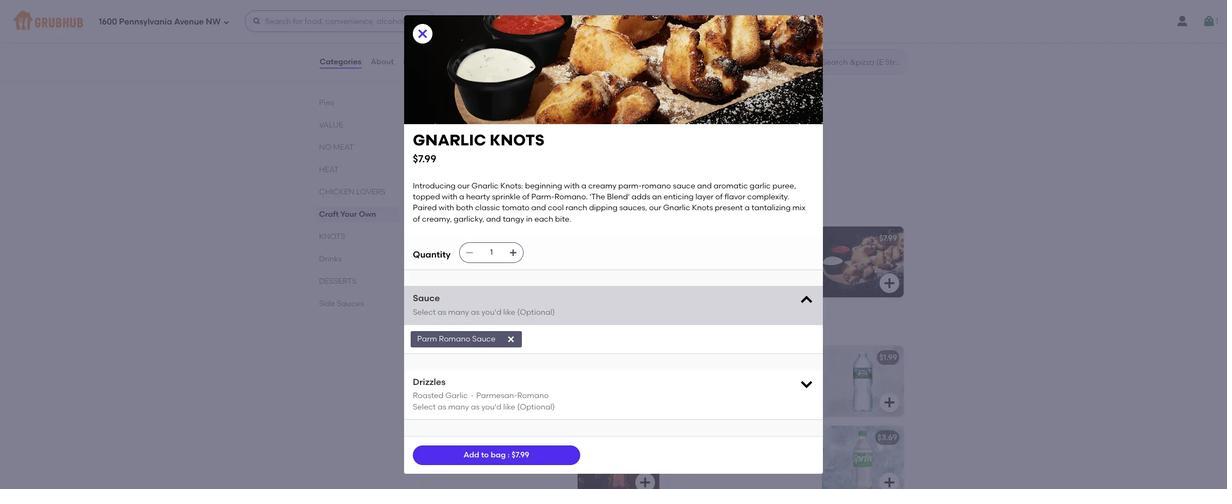 Task type: locate. For each thing, give the bounding box(es) containing it.
bottled left the spring
[[675, 353, 710, 363]]

svg image inside 1 button
[[1203, 15, 1216, 28]]

as
[[438, 308, 446, 317], [471, 308, 480, 317], [438, 403, 446, 412], [471, 403, 480, 412]]

bottled for bottled spring water
[[675, 353, 710, 363]]

each
[[534, 215, 553, 224]]

0 vertical spatial gnarlic
[[413, 131, 486, 149]]

smartwater 1l image
[[578, 346, 659, 417]]

2 vertical spatial and
[[486, 215, 501, 224]]

0 vertical spatial (optional)
[[517, 308, 555, 317]]

you'd down parmesan-
[[481, 403, 501, 412]]

bottled left the sprite
[[675, 434, 710, 443]]

and down classic
[[486, 215, 501, 224]]

bottled for bottled coke
[[430, 434, 465, 443]]

1 vertical spatial craft
[[319, 210, 339, 219]]

and
[[697, 182, 712, 191], [531, 204, 546, 213], [486, 215, 501, 224]]

own left "pizza"
[[482, 115, 502, 124]]

0 horizontal spatial sauce
[[413, 293, 440, 304]]

chicken
[[319, 188, 354, 197]]

toppings
[[430, 153, 470, 162]]

0 vertical spatial with
[[564, 182, 580, 191]]

with up creamy,
[[439, 204, 454, 213]]

0 horizontal spatial gnarlic
[[413, 131, 486, 149]]

2 vertical spatial a
[[745, 204, 750, 213]]

2 craft from the top
[[430, 131, 456, 140]]

of down paired
[[413, 215, 420, 224]]

1 like from the top
[[503, 308, 515, 317]]

to
[[481, 451, 489, 460]]

quantity
[[413, 250, 451, 260]]

1 you'd from the top
[[481, 308, 501, 317]]

svg image inside main navigation navigation
[[252, 17, 261, 26]]

you'd inside the sauce select as many as you'd like (optional)
[[481, 308, 501, 317]]

2 (optional) from the top
[[517, 403, 555, 412]]

0 vertical spatial many
[[448, 308, 469, 317]]

bite.
[[555, 215, 571, 224]]

drinks inside tab
[[319, 255, 342, 264]]

your inside craft your own by clicking below to add or remove toppings
[[457, 131, 479, 140]]

remove
[[504, 142, 536, 151]]

own down lovers
[[359, 210, 376, 219]]

parmesan-
[[476, 392, 517, 401]]

1 horizontal spatial and
[[531, 204, 546, 213]]

0 horizontal spatial your
[[340, 210, 357, 219]]

craft
[[430, 115, 456, 124], [430, 131, 456, 140]]

drinks
[[319, 255, 342, 264], [422, 321, 458, 334]]

1 horizontal spatial $3.69
[[878, 434, 897, 443]]

reviews
[[403, 57, 433, 66]]

knots down "pizza"
[[490, 131, 544, 149]]

1 horizontal spatial romano
[[517, 392, 549, 401]]

with up both
[[442, 193, 457, 202]]

a down "flavor"
[[745, 204, 750, 213]]

0 horizontal spatial own
[[359, 210, 376, 219]]

0 vertical spatial drinks
[[319, 255, 342, 264]]

garlic
[[750, 182, 771, 191]]

0 horizontal spatial craft your own
[[319, 210, 376, 219]]

craft for craft your own pizza
[[430, 115, 456, 124]]

1 vertical spatial gnarlic
[[675, 234, 711, 243]]

ranch
[[566, 204, 587, 213]]

1 horizontal spatial gnarlic
[[663, 204, 690, 213]]

introducing our gnarlic knots: beginning with a creamy parm-romano sauce and aromatic garlic puree, topped with a hearty sprinkle of parm-romano. 'the blend' adds an enticing layer of flavor complexity. paired with both classic tomato and cool ranch dipping sauces, our gnarlic knots present a tantalizing mix of creamy, garlicky, and tangy in each bite.
[[413, 182, 807, 224]]

you'd
[[481, 308, 501, 317], [481, 403, 501, 412]]

water
[[743, 353, 770, 363]]

cbr image
[[822, 0, 904, 59]]

1 horizontal spatial drinks
[[422, 321, 458, 334]]

smartwater
[[430, 353, 484, 363]]

dipping
[[589, 204, 618, 213]]

0 vertical spatial craft
[[422, 82, 452, 96]]

gnarlic down enticing
[[663, 204, 690, 213]]

own
[[483, 82, 509, 96], [359, 210, 376, 219]]

many up parm romano sauce
[[448, 308, 469, 317]]

1 vertical spatial your
[[457, 131, 479, 140]]

1 horizontal spatial craft your own
[[422, 82, 509, 96]]

1 vertical spatial you'd
[[481, 403, 501, 412]]

0 vertical spatial gnarlic
[[471, 182, 499, 191]]

your for pizza
[[458, 115, 480, 124]]

craft your own pizza
[[430, 115, 526, 124]]

1 vertical spatial romano
[[517, 392, 549, 401]]

1 vertical spatial (optional)
[[517, 403, 555, 412]]

0 horizontal spatial romano
[[439, 335, 470, 344]]

select down roasted
[[413, 403, 436, 412]]

vegan
[[430, 234, 458, 243]]

1 (optional) from the top
[[517, 308, 555, 317]]

0 horizontal spatial a
[[459, 193, 464, 202]]

an
[[652, 193, 662, 202]]

Input item quantity number field
[[479, 243, 503, 263]]

2 horizontal spatial of
[[715, 193, 723, 202]]

drinks up desserts
[[319, 255, 342, 264]]

craft your own
[[422, 82, 509, 96], [319, 210, 376, 219]]

heat tab
[[319, 164, 395, 176]]

1 vertical spatial select
[[413, 403, 436, 412]]

1 craft from the top
[[430, 115, 456, 124]]

a up romano.
[[581, 182, 586, 191]]

reviews button
[[403, 43, 434, 82]]

below
[[430, 142, 458, 151]]

1 vertical spatial your
[[340, 210, 357, 219]]

classic
[[475, 204, 500, 213]]

svg image
[[1203, 15, 1216, 28], [223, 19, 229, 25], [416, 27, 429, 40], [639, 39, 652, 52], [639, 277, 652, 290], [883, 277, 896, 290], [799, 293, 814, 308], [506, 335, 515, 344], [883, 396, 896, 410]]

adds
[[632, 193, 650, 202]]

dirty bird image
[[578, 0, 659, 59]]

chicken lovers tab
[[319, 187, 395, 198]]

0 vertical spatial own
[[483, 82, 509, 96]]

2 horizontal spatial and
[[697, 182, 712, 191]]

gnarlic inside "gnarlic knots $7.99"
[[413, 131, 486, 149]]

with
[[564, 182, 580, 191], [442, 193, 457, 202], [439, 204, 454, 213]]

$13.99 +
[[628, 115, 655, 124]]

1 vertical spatial own
[[359, 210, 376, 219]]

knots down present
[[712, 234, 739, 243]]

parm-
[[531, 193, 554, 202]]

bottled
[[675, 353, 710, 363], [430, 434, 465, 443], [675, 434, 710, 443]]

sauces
[[337, 299, 364, 309]]

1 vertical spatial many
[[448, 403, 469, 412]]

knots
[[490, 131, 544, 149], [422, 201, 463, 215], [319, 232, 345, 242], [460, 234, 486, 243], [712, 234, 739, 243]]

2 vertical spatial with
[[439, 204, 454, 213]]

nw
[[206, 17, 221, 27]]

drinks up parm
[[422, 321, 458, 334]]

gnarlic up toppings
[[413, 131, 486, 149]]

tangy
[[503, 215, 524, 224]]

craft your own pizza image
[[578, 108, 659, 179]]

hearty
[[466, 193, 490, 202]]

sauce
[[673, 182, 695, 191]]

1 horizontal spatial own
[[483, 82, 509, 96]]

gnarlic for gnarlic knots
[[675, 234, 711, 243]]

0 horizontal spatial $3.69
[[633, 434, 653, 443]]

:
[[508, 451, 510, 460]]

own up craft your own pizza
[[483, 82, 509, 96]]

many down garlic
[[448, 403, 469, 412]]

2 many from the top
[[448, 403, 469, 412]]

1 vertical spatial our
[[649, 204, 661, 213]]

0 vertical spatial you'd
[[481, 308, 501, 317]]

craft inside craft your own by clicking below to add or remove toppings
[[430, 131, 456, 140]]

to
[[459, 142, 470, 151]]

knots inside "gnarlic knots $7.99"
[[490, 131, 544, 149]]

own up or
[[481, 131, 501, 140]]

0 vertical spatial sauce
[[413, 293, 440, 304]]

side sauces tab
[[319, 298, 395, 310]]

(optional) inside the sauce select as many as you'd like (optional)
[[517, 308, 555, 317]]

1 many from the top
[[448, 308, 469, 317]]

0 vertical spatial select
[[413, 308, 436, 317]]

1 horizontal spatial our
[[649, 204, 661, 213]]

$3.69
[[633, 434, 653, 443], [878, 434, 897, 443]]

1 vertical spatial a
[[459, 193, 464, 202]]

craft for craft your own by clicking below to add or remove toppings
[[430, 131, 456, 140]]

knots for gnarlic knots
[[712, 234, 739, 243]]

pizza
[[504, 115, 526, 124]]

and down parm-
[[531, 204, 546, 213]]

our up hearty
[[457, 182, 470, 191]]

of right layer on the top right
[[715, 193, 723, 202]]

knots up drinks tab
[[319, 232, 345, 242]]

knots down garlicky,
[[460, 234, 486, 243]]

like
[[503, 308, 515, 317], [503, 403, 515, 412]]

0 horizontal spatial and
[[486, 215, 501, 224]]

own inside tab
[[359, 210, 376, 219]]

tomato
[[502, 204, 530, 213]]

0 vertical spatial craft
[[430, 115, 456, 124]]

0 horizontal spatial gnarlic
[[471, 182, 499, 191]]

0 vertical spatial and
[[697, 182, 712, 191]]

pennsylvania
[[119, 17, 172, 27]]

craft your own up craft your own pizza
[[422, 82, 509, 96]]

1 $3.69 from the left
[[633, 434, 653, 443]]

$7.99 inside "gnarlic knots $7.99"
[[413, 153, 436, 165]]

1 horizontal spatial craft
[[422, 82, 452, 96]]

layer
[[695, 193, 714, 202]]

own inside craft your own by clicking below to add or remove toppings
[[481, 131, 501, 140]]

1 horizontal spatial sauce
[[472, 335, 496, 344]]

1600 pennsylvania avenue nw
[[99, 17, 221, 27]]

side sauces
[[319, 299, 364, 309]]

0 vertical spatial your
[[458, 115, 480, 124]]

1 vertical spatial and
[[531, 204, 546, 213]]

mix
[[792, 204, 806, 213]]

and up layer on the top right
[[697, 182, 712, 191]]

value tab
[[319, 119, 395, 131]]

craft
[[422, 82, 452, 96], [319, 210, 339, 219]]

select up parm
[[413, 308, 436, 317]]

gnarlic
[[413, 131, 486, 149], [675, 234, 711, 243]]

+
[[650, 115, 655, 124]]

your for by
[[457, 131, 479, 140]]

sauce inside the sauce select as many as you'd like (optional)
[[413, 293, 440, 304]]

1 vertical spatial like
[[503, 403, 515, 412]]

knots tab
[[319, 231, 395, 243]]

2 you'd from the top
[[481, 403, 501, 412]]

many inside drizzles roasted garlic ∙ parmesan-romano select as many as you'd like (optional)
[[448, 403, 469, 412]]

1 select from the top
[[413, 308, 436, 317]]

craft your own tab
[[319, 209, 395, 220]]

2 $3.69 from the left
[[878, 434, 897, 443]]

0 horizontal spatial craft
[[319, 210, 339, 219]]

1 vertical spatial craft
[[430, 131, 456, 140]]

knots for vegan knots
[[460, 234, 486, 243]]

1 vertical spatial craft your own
[[319, 210, 376, 219]]

with up romano.
[[564, 182, 580, 191]]

of up tomato
[[522, 193, 529, 202]]

0 vertical spatial own
[[482, 115, 502, 124]]

(optional)
[[517, 308, 555, 317], [517, 403, 555, 412]]

0 vertical spatial like
[[503, 308, 515, 317]]

svg image
[[252, 17, 261, 26], [883, 39, 896, 52], [465, 249, 474, 257], [509, 249, 518, 257], [799, 377, 814, 392], [639, 477, 652, 490], [883, 477, 896, 490]]

0 horizontal spatial of
[[413, 215, 420, 224]]

coke
[[467, 434, 490, 443]]

own
[[482, 115, 502, 124], [481, 131, 501, 140]]

romano
[[642, 182, 671, 191]]

you'd up parm romano sauce
[[481, 308, 501, 317]]

2 select from the top
[[413, 403, 436, 412]]

0 horizontal spatial drinks
[[319, 255, 342, 264]]

complexity.
[[747, 193, 789, 202]]

desserts
[[319, 277, 357, 286]]

0 vertical spatial our
[[457, 182, 470, 191]]

heat
[[319, 165, 339, 175]]

sauce
[[413, 293, 440, 304], [472, 335, 496, 344]]

gnarlic up hearty
[[471, 182, 499, 191]]

a up both
[[459, 193, 464, 202]]

0 vertical spatial a
[[581, 182, 586, 191]]

0 horizontal spatial our
[[457, 182, 470, 191]]

bottled up the add
[[430, 434, 465, 443]]

our down the an
[[649, 204, 661, 213]]

your down chicken lovers
[[340, 210, 357, 219]]

1 vertical spatial own
[[481, 131, 501, 140]]

parm
[[417, 335, 437, 344]]

craft your own down chicken lovers
[[319, 210, 376, 219]]

bottled for bottled sprite
[[675, 434, 710, 443]]

1 horizontal spatial a
[[581, 182, 586, 191]]

your up craft your own pizza
[[455, 82, 480, 96]]

own for by
[[481, 131, 501, 140]]

select
[[413, 308, 436, 317], [413, 403, 436, 412]]

gnarlic down knots
[[675, 234, 711, 243]]

smartwater 1l
[[430, 353, 493, 363]]

sauce up parm
[[413, 293, 440, 304]]

romano
[[439, 335, 470, 344], [517, 392, 549, 401]]

craft down reviews button
[[422, 82, 452, 96]]

vegan knots image
[[578, 227, 659, 298]]

your
[[458, 115, 480, 124], [457, 131, 479, 140]]

2 like from the top
[[503, 403, 515, 412]]

1 horizontal spatial gnarlic
[[675, 234, 711, 243]]

many
[[448, 308, 469, 317], [448, 403, 469, 412]]

2 horizontal spatial a
[[745, 204, 750, 213]]

1 horizontal spatial your
[[455, 82, 480, 96]]

sauce up 1l
[[472, 335, 496, 344]]

knots down introducing
[[422, 201, 463, 215]]

parm-
[[618, 182, 642, 191]]

craft down chicken
[[319, 210, 339, 219]]



Task type: describe. For each thing, give the bounding box(es) containing it.
1 vertical spatial drinks
[[422, 321, 458, 334]]

∙
[[470, 392, 474, 401]]

$3.69 for bottled sprite image
[[878, 434, 897, 443]]

knots for gnarlic knots $7.99
[[490, 131, 544, 149]]

(optional) inside drizzles roasted garlic ∙ parmesan-romano select as many as you'd like (optional)
[[517, 403, 555, 412]]

avenue
[[174, 17, 204, 27]]

bottled spring water image
[[822, 346, 904, 417]]

romano.
[[554, 193, 588, 202]]

pies
[[319, 98, 334, 107]]

gnarlic for gnarlic knots $7.99
[[413, 131, 486, 149]]

categories button
[[319, 43, 362, 82]]

or
[[491, 142, 502, 151]]

Search &pizza (E Street) search field
[[821, 57, 904, 68]]

categories
[[320, 57, 361, 66]]

sprinkle
[[492, 193, 520, 202]]

tantalizing
[[752, 204, 791, 213]]

1
[[1216, 16, 1218, 26]]

bottled coke image
[[578, 426, 659, 490]]

sauces,
[[619, 204, 647, 213]]

knots:
[[500, 182, 523, 191]]

craft your own inside tab
[[319, 210, 376, 219]]

spring
[[712, 353, 741, 363]]

in
[[526, 215, 533, 224]]

both
[[456, 204, 473, 213]]

about
[[371, 57, 394, 66]]

0 vertical spatial romano
[[439, 335, 470, 344]]

bag
[[491, 451, 506, 460]]

drinks tab
[[319, 254, 395, 265]]

bottled coke
[[430, 434, 490, 443]]

value
[[319, 121, 343, 130]]

select inside drizzles roasted garlic ∙ parmesan-romano select as many as you'd like (optional)
[[413, 403, 436, 412]]

bottled spring water
[[675, 353, 770, 363]]

clicking
[[514, 131, 552, 140]]

sauce select as many as you'd like (optional)
[[413, 293, 555, 317]]

blend'
[[607, 193, 630, 202]]

creamy,
[[422, 215, 452, 224]]

roasted
[[413, 392, 444, 401]]

present
[[715, 204, 743, 213]]

bottled sprite
[[675, 434, 738, 443]]

$13.99
[[628, 115, 650, 124]]

side
[[319, 299, 335, 309]]

1 horizontal spatial of
[[522, 193, 529, 202]]

introducing
[[413, 182, 456, 191]]

sprite
[[712, 434, 738, 443]]

craft inside tab
[[319, 210, 339, 219]]

like inside drizzles roasted garlic ∙ parmesan-romano select as many as you'd like (optional)
[[503, 403, 515, 412]]

add to bag : $7.99
[[464, 451, 529, 460]]

$1.99
[[879, 353, 897, 363]]

bottled sprite image
[[822, 426, 904, 490]]

no meat
[[319, 143, 354, 152]]

beginning
[[525, 182, 562, 191]]

add
[[464, 451, 479, 460]]

knots inside knots tab
[[319, 232, 345, 242]]

no meat tab
[[319, 142, 395, 153]]

about button
[[370, 43, 394, 82]]

paired
[[413, 204, 437, 213]]

knots
[[692, 204, 713, 213]]

pies tab
[[319, 97, 395, 109]]

lovers
[[356, 188, 386, 197]]

you'd inside drizzles roasted garlic ∙ parmesan-romano select as many as you'd like (optional)
[[481, 403, 501, 412]]

cool
[[548, 204, 564, 213]]

garlicky,
[[454, 215, 484, 224]]

flavor
[[725, 193, 745, 202]]

1 vertical spatial with
[[442, 193, 457, 202]]

add
[[472, 142, 489, 151]]

garlic
[[445, 392, 468, 401]]

many inside the sauce select as many as you'd like (optional)
[[448, 308, 469, 317]]

drizzles roasted garlic ∙ parmesan-romano select as many as you'd like (optional)
[[413, 377, 555, 412]]

own for pizza
[[482, 115, 502, 124]]

like inside the sauce select as many as you'd like (optional)
[[503, 308, 515, 317]]

1 button
[[1203, 11, 1218, 31]]

select inside the sauce select as many as you'd like (optional)
[[413, 308, 436, 317]]

your inside tab
[[340, 210, 357, 219]]

vegan knots
[[430, 234, 486, 243]]

1 vertical spatial sauce
[[472, 335, 496, 344]]

romano inside drizzles roasted garlic ∙ parmesan-romano select as many as you'd like (optional)
[[517, 392, 549, 401]]

1600
[[99, 17, 117, 27]]

$3.69 for bottled coke image
[[633, 434, 653, 443]]

craft your own by clicking below to add or remove toppings
[[430, 131, 552, 162]]

puree,
[[773, 182, 796, 191]]

drizzles
[[413, 377, 446, 388]]

chicken lovers
[[319, 188, 386, 197]]

'the
[[590, 193, 605, 202]]

0 vertical spatial your
[[455, 82, 480, 96]]

0 vertical spatial craft your own
[[422, 82, 509, 96]]

topped
[[413, 193, 440, 202]]

gnarlic knots image
[[822, 227, 904, 298]]

no
[[319, 143, 331, 152]]

search icon image
[[804, 56, 818, 69]]

1 vertical spatial gnarlic
[[663, 204, 690, 213]]

main navigation navigation
[[0, 0, 1227, 43]]

desserts tab
[[319, 276, 395, 287]]

enticing
[[664, 193, 694, 202]]

parm romano sauce
[[417, 335, 496, 344]]

gnarlic knots
[[675, 234, 739, 243]]



Task type: vqa. For each thing, say whether or not it's contained in the screenshot.
Sauce to the top
yes



